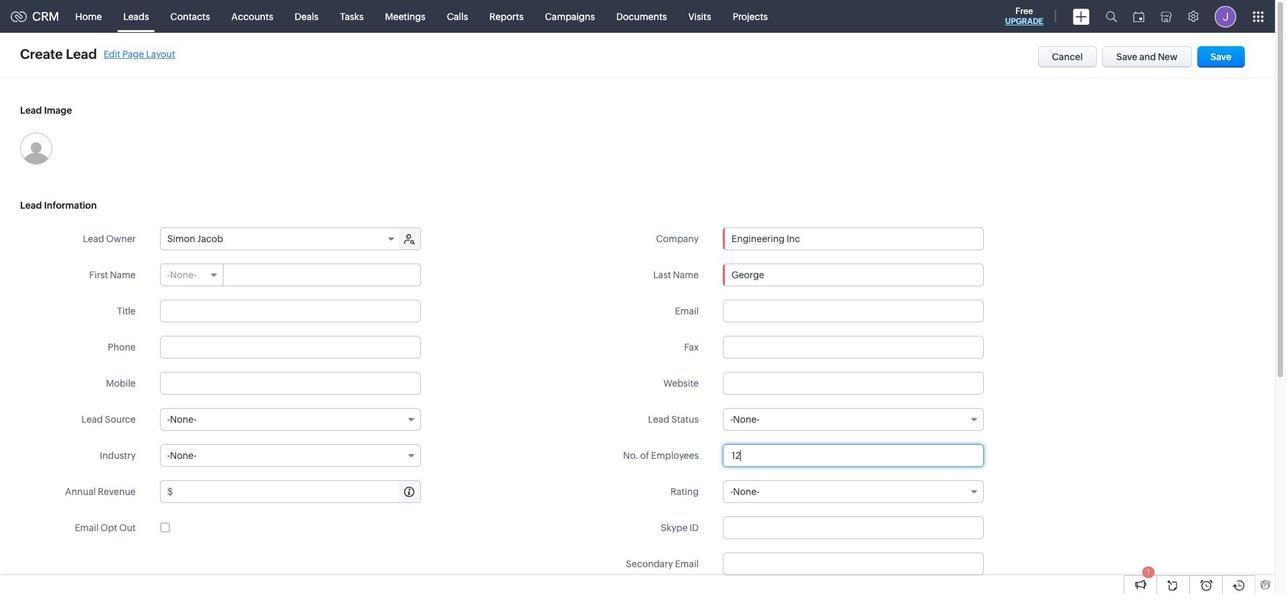 Task type: vqa. For each thing, say whether or not it's contained in the screenshot.
Create Menu icon in the top of the page
yes



Task type: describe. For each thing, give the bounding box(es) containing it.
calendar image
[[1134, 11, 1145, 22]]

image image
[[20, 133, 52, 165]]



Task type: locate. For each thing, give the bounding box(es) containing it.
search image
[[1106, 11, 1118, 22]]

create menu image
[[1073, 8, 1090, 24]]

profile image
[[1215, 6, 1237, 27]]

logo image
[[11, 11, 27, 22]]

create menu element
[[1065, 0, 1098, 32]]

None field
[[161, 228, 400, 250], [724, 228, 984, 250], [161, 264, 223, 286], [160, 408, 421, 431], [723, 408, 984, 431], [160, 445, 421, 467], [723, 481, 984, 504], [161, 228, 400, 250], [724, 228, 984, 250], [161, 264, 223, 286], [160, 408, 421, 431], [723, 408, 984, 431], [160, 445, 421, 467], [723, 481, 984, 504]]

profile element
[[1207, 0, 1245, 32]]

search element
[[1098, 0, 1126, 33]]

None text field
[[724, 228, 984, 250], [723, 300, 984, 323], [723, 445, 984, 467], [724, 228, 984, 250], [723, 300, 984, 323], [723, 445, 984, 467]]

None text field
[[723, 264, 984, 287], [224, 264, 420, 286], [160, 300, 421, 323], [160, 336, 421, 359], [723, 336, 984, 359], [160, 372, 421, 395], [723, 372, 984, 395], [175, 481, 420, 503], [723, 517, 984, 540], [723, 553, 984, 576], [723, 264, 984, 287], [224, 264, 420, 286], [160, 300, 421, 323], [160, 336, 421, 359], [723, 336, 984, 359], [160, 372, 421, 395], [723, 372, 984, 395], [175, 481, 420, 503], [723, 517, 984, 540], [723, 553, 984, 576]]



